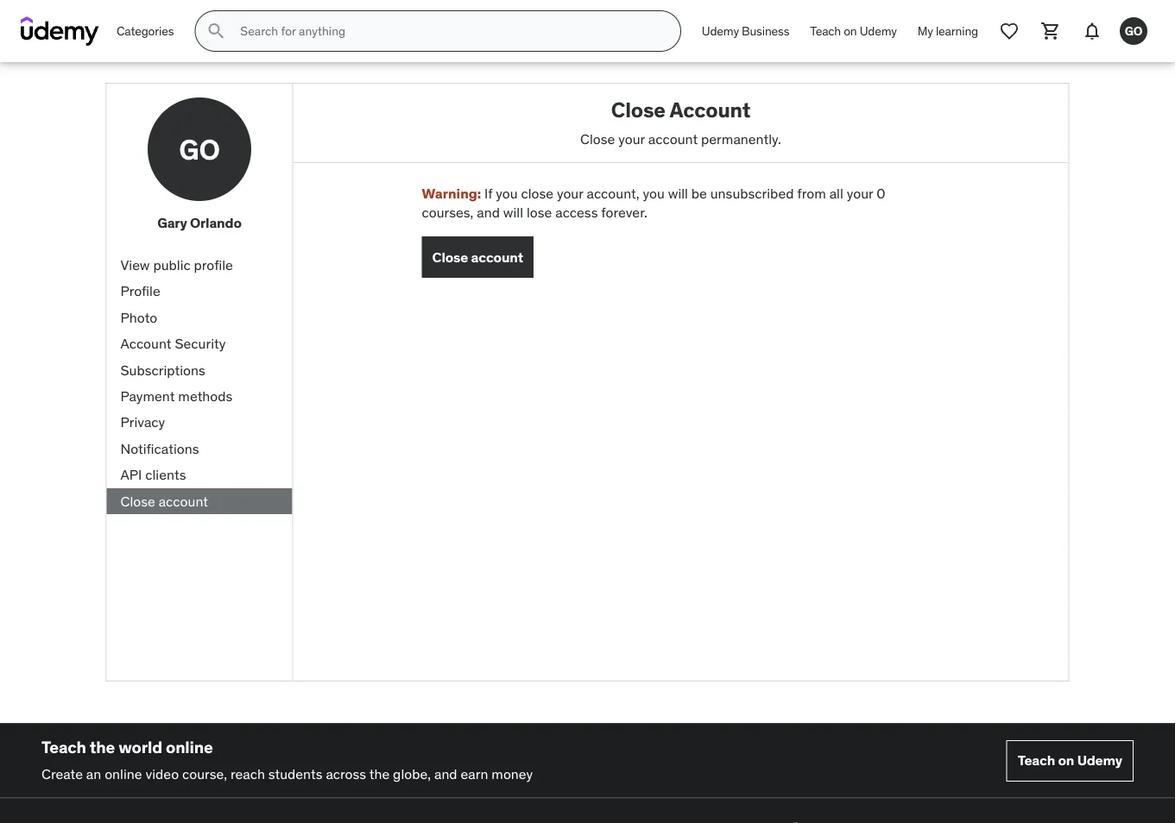 Task type: locate. For each thing, give the bounding box(es) containing it.
1 horizontal spatial and
[[477, 204, 500, 222]]

my learning link
[[907, 10, 989, 52]]

account security link
[[107, 331, 292, 357]]

teach the world online create an online video course, reach students across the globe, and earn money
[[41, 738, 533, 783]]

categories
[[117, 23, 174, 39]]

your up access
[[557, 185, 583, 202]]

account up 'be'
[[648, 130, 698, 147]]

1 horizontal spatial your
[[618, 130, 645, 147]]

1 vertical spatial and
[[434, 765, 457, 783]]

0 vertical spatial teach on udemy
[[810, 23, 897, 39]]

reach
[[230, 765, 265, 783]]

on for the right teach on udemy link
[[1058, 752, 1074, 770]]

on
[[844, 23, 857, 39], [1058, 752, 1074, 770]]

and down "if" on the top of page
[[477, 204, 500, 222]]

be
[[691, 185, 707, 202]]

you up forever.
[[643, 185, 665, 202]]

orlando
[[190, 214, 242, 232]]

0 vertical spatial account
[[648, 130, 698, 147]]

warning:
[[422, 185, 481, 202]]

shopping cart with 0 items image
[[1040, 21, 1061, 41]]

will left lose
[[503, 204, 523, 222]]

0 horizontal spatial account
[[159, 492, 208, 510]]

you right "if" on the top of page
[[496, 185, 518, 202]]

1 horizontal spatial on
[[1058, 752, 1074, 770]]

permanently.
[[701, 130, 781, 147]]

0 horizontal spatial teach on udemy
[[810, 23, 897, 39]]

0 vertical spatial go
[[1125, 23, 1143, 39]]

account down the api clients link
[[159, 492, 208, 510]]

go inside go link
[[1125, 23, 1143, 39]]

0 horizontal spatial your
[[557, 185, 583, 202]]

will left 'be'
[[668, 185, 688, 202]]

go right notifications image
[[1125, 23, 1143, 39]]

0 horizontal spatial teach on udemy link
[[800, 10, 907, 52]]

if you close your account, you will be unsubscribed from all your 0 courses, and will lose access forever.
[[422, 185, 885, 222]]

2 horizontal spatial account
[[648, 130, 698, 147]]

Search for anything text field
[[237, 16, 660, 46]]

udemy business
[[702, 23, 789, 39]]

account down "photo"
[[120, 335, 171, 353]]

close inside button
[[432, 248, 468, 266]]

1 you from the left
[[496, 185, 518, 202]]

1 horizontal spatial teach on udemy link
[[1006, 741, 1134, 782]]

payment methods link
[[107, 384, 292, 410]]

on for topmost teach on udemy link
[[844, 23, 857, 39]]

0 vertical spatial on
[[844, 23, 857, 39]]

1 vertical spatial go
[[179, 132, 220, 166]]

0 horizontal spatial udemy
[[702, 23, 739, 39]]

0
[[877, 185, 885, 202]]

globe,
[[393, 765, 431, 783]]

account down "if" on the top of page
[[471, 248, 523, 266]]

account up the permanently.
[[670, 97, 751, 123]]

1 horizontal spatial go
[[1125, 23, 1143, 39]]

udemy for topmost teach on udemy link
[[860, 23, 897, 39]]

account
[[648, 130, 698, 147], [471, 248, 523, 266], [159, 492, 208, 510]]

1 horizontal spatial will
[[668, 185, 688, 202]]

1 vertical spatial teach on udemy link
[[1006, 741, 1134, 782]]

across
[[326, 765, 366, 783]]

clients
[[145, 466, 186, 484]]

1 vertical spatial teach on udemy
[[1018, 752, 1122, 770]]

online
[[166, 738, 213, 758], [105, 765, 142, 783]]

security
[[175, 335, 226, 353]]

0 horizontal spatial and
[[434, 765, 457, 783]]

the left globe, on the left of page
[[369, 765, 390, 783]]

and for online
[[434, 765, 457, 783]]

1 horizontal spatial udemy
[[860, 23, 897, 39]]

0 horizontal spatial on
[[844, 23, 857, 39]]

2 horizontal spatial teach
[[1018, 752, 1055, 770]]

2 horizontal spatial udemy
[[1077, 752, 1122, 770]]

close
[[521, 185, 553, 202]]

teach
[[810, 23, 841, 39], [41, 738, 86, 758], [1018, 752, 1055, 770]]

your inside close account close your account permanently.
[[618, 130, 645, 147]]

and left earn
[[434, 765, 457, 783]]

close account link
[[107, 488, 292, 515]]

account inside button
[[471, 248, 523, 266]]

money
[[492, 765, 533, 783]]

and inside if you close your account, you will be unsubscribed from all your 0 courses, and will lose access forever.
[[477, 204, 500, 222]]

1 horizontal spatial account
[[670, 97, 751, 123]]

0 horizontal spatial you
[[496, 185, 518, 202]]

students
[[268, 765, 323, 783]]

learning
[[936, 23, 978, 39]]

teach on udemy link
[[800, 10, 907, 52], [1006, 741, 1134, 782]]

video
[[145, 765, 179, 783]]

my
[[918, 23, 933, 39]]

online up the course,
[[166, 738, 213, 758]]

and
[[477, 204, 500, 222], [434, 765, 457, 783]]

course,
[[182, 765, 227, 783]]

gary orlando
[[157, 214, 242, 232]]

1 horizontal spatial online
[[166, 738, 213, 758]]

go
[[1125, 23, 1143, 39], [179, 132, 220, 166]]

you
[[496, 185, 518, 202], [643, 185, 665, 202]]

profile link
[[107, 279, 292, 305]]

notifications
[[120, 440, 199, 458]]

0 horizontal spatial online
[[105, 765, 142, 783]]

0 vertical spatial the
[[90, 738, 115, 758]]

the
[[90, 738, 115, 758], [369, 765, 390, 783]]

2 vertical spatial account
[[159, 492, 208, 510]]

0 horizontal spatial account
[[120, 335, 171, 353]]

teach on udemy
[[810, 23, 897, 39], [1018, 752, 1122, 770]]

your up account,
[[618, 130, 645, 147]]

your left 0
[[847, 185, 873, 202]]

1 vertical spatial account
[[471, 248, 523, 266]]

0 horizontal spatial will
[[503, 204, 523, 222]]

0 vertical spatial account
[[670, 97, 751, 123]]

and inside teach the world online create an online video course, reach students across the globe, and earn money
[[434, 765, 457, 783]]

business
[[742, 23, 789, 39]]

teach on udemy for topmost teach on udemy link
[[810, 23, 897, 39]]

will
[[668, 185, 688, 202], [503, 204, 523, 222]]

close
[[611, 97, 666, 123], [580, 130, 615, 147], [432, 248, 468, 266], [120, 492, 155, 510]]

profile
[[194, 256, 233, 274]]

1 horizontal spatial teach
[[810, 23, 841, 39]]

payment
[[120, 387, 175, 405]]

1 horizontal spatial account
[[471, 248, 523, 266]]

go up gary orlando
[[179, 132, 220, 166]]

2 horizontal spatial your
[[847, 185, 873, 202]]

access
[[555, 204, 598, 222]]

api
[[120, 466, 142, 484]]

1 vertical spatial on
[[1058, 752, 1074, 770]]

your
[[618, 130, 645, 147], [557, 185, 583, 202], [847, 185, 873, 202]]

unsubscribed
[[710, 185, 794, 202]]

view
[[120, 256, 150, 274]]

from
[[797, 185, 826, 202]]

0 vertical spatial and
[[477, 204, 500, 222]]

online right an
[[105, 765, 142, 783]]

1 horizontal spatial teach on udemy
[[1018, 752, 1122, 770]]

0 horizontal spatial teach
[[41, 738, 86, 758]]

udemy
[[702, 23, 739, 39], [860, 23, 897, 39], [1077, 752, 1122, 770]]

1 horizontal spatial you
[[643, 185, 665, 202]]

the up an
[[90, 738, 115, 758]]

lose
[[527, 204, 552, 222]]

api clients link
[[107, 462, 292, 488]]

close account button
[[422, 237, 533, 278]]

account
[[670, 97, 751, 123], [120, 335, 171, 353]]

subscriptions
[[120, 361, 205, 379]]

volkswagen image
[[777, 820, 815, 824]]

if
[[484, 185, 492, 202]]

0 vertical spatial will
[[668, 185, 688, 202]]

1 vertical spatial the
[[369, 765, 390, 783]]

1 vertical spatial account
[[120, 335, 171, 353]]

1 horizontal spatial the
[[369, 765, 390, 783]]

your for you
[[557, 185, 583, 202]]



Task type: vqa. For each thing, say whether or not it's contained in the screenshot.
Udemy image
yes



Task type: describe. For each thing, give the bounding box(es) containing it.
0 horizontal spatial the
[[90, 738, 115, 758]]

1 vertical spatial online
[[105, 765, 142, 783]]

notifications image
[[1082, 21, 1103, 41]]

forever.
[[601, 204, 647, 222]]

close account close your account permanently.
[[580, 97, 781, 147]]

teach for topmost teach on udemy link
[[810, 23, 841, 39]]

view public profile profile photo account security subscriptions payment methods privacy notifications api clients close account
[[120, 256, 233, 510]]

close account
[[432, 248, 523, 266]]

account,
[[587, 185, 639, 202]]

udemy for the right teach on udemy link
[[1077, 752, 1122, 770]]

teach inside teach the world online create an online video course, reach students across the globe, and earn money
[[41, 738, 86, 758]]

subscriptions link
[[107, 357, 292, 384]]

teach on udemy for the right teach on udemy link
[[1018, 752, 1122, 770]]

earn
[[461, 765, 488, 783]]

world
[[118, 738, 162, 758]]

privacy link
[[107, 410, 292, 436]]

teach for the right teach on udemy link
[[1018, 752, 1055, 770]]

an
[[86, 765, 101, 783]]

all
[[829, 185, 843, 202]]

1 vertical spatial will
[[503, 204, 523, 222]]

public
[[153, 256, 191, 274]]

view public profile link
[[107, 252, 292, 279]]

methods
[[178, 387, 233, 405]]

privacy
[[120, 414, 165, 431]]

and for your
[[477, 204, 500, 222]]

my learning
[[918, 23, 978, 39]]

create
[[41, 765, 83, 783]]

go link
[[1113, 10, 1154, 52]]

account inside view public profile profile photo account security subscriptions payment methods privacy notifications api clients close account
[[120, 335, 171, 353]]

wishlist image
[[999, 21, 1020, 41]]

profile
[[120, 282, 160, 300]]

photo
[[120, 309, 157, 326]]

account inside close account close your account permanently.
[[670, 97, 751, 123]]

notifications link
[[107, 436, 292, 462]]

2 you from the left
[[643, 185, 665, 202]]

0 vertical spatial online
[[166, 738, 213, 758]]

udemy inside 'link'
[[702, 23, 739, 39]]

photo link
[[107, 305, 292, 331]]

submit search image
[[206, 21, 227, 41]]

account inside close account close your account permanently.
[[648, 130, 698, 147]]

0 vertical spatial teach on udemy link
[[800, 10, 907, 52]]

0 horizontal spatial go
[[179, 132, 220, 166]]

udemy business link
[[691, 10, 800, 52]]

udemy image
[[21, 16, 99, 46]]

account inside view public profile profile photo account security subscriptions payment methods privacy notifications api clients close account
[[159, 492, 208, 510]]

your for account
[[618, 130, 645, 147]]

categories button
[[106, 10, 184, 52]]

courses,
[[422, 204, 473, 222]]

gary
[[157, 214, 187, 232]]

close inside view public profile profile photo account security subscriptions payment methods privacy notifications api clients close account
[[120, 492, 155, 510]]



